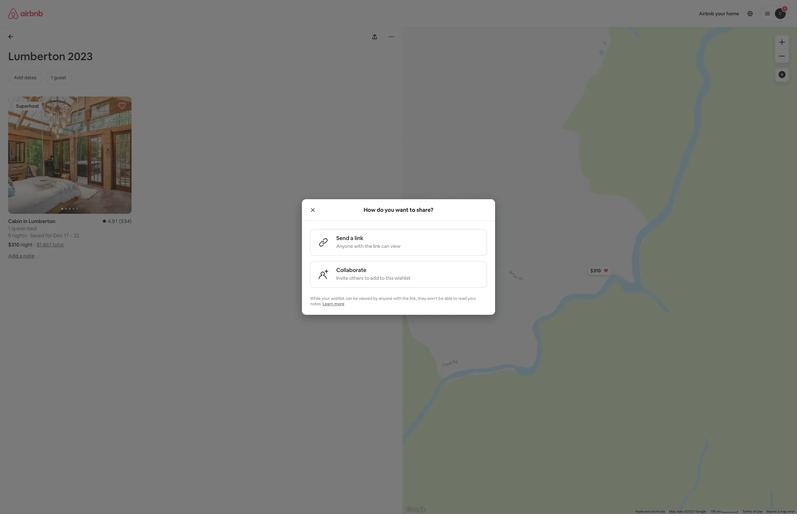 Task type: locate. For each thing, give the bounding box(es) containing it.
profile element
[[407, 0, 789, 27]]

a inside send a link anyone with the link can view
[[351, 235, 354, 242]]

1 vertical spatial can
[[346, 296, 352, 301]]

to left the add at bottom left
[[365, 275, 370, 281]]

1 vertical spatial lumberton
[[29, 218, 55, 224]]

–
[[70, 232, 72, 239]]

1 horizontal spatial with
[[394, 296, 402, 301]]

1 vertical spatial the
[[403, 296, 409, 301]]

wishlist right this at bottom
[[395, 275, 411, 281]]

learn
[[323, 301, 334, 307]]

terms of use link
[[743, 510, 763, 514]]

zoom out image
[[780, 53, 785, 59]]

17
[[64, 232, 69, 239]]

1 vertical spatial wishlist
[[331, 296, 345, 301]]

m
[[717, 510, 720, 514]]

you
[[385, 206, 395, 214]]

0 horizontal spatial your
[[322, 296, 330, 301]]

can inside while your wishlist can be viewed by anyone with the link, they won't be able to read your notes.
[[346, 296, 352, 301]]

link
[[355, 235, 364, 242], [373, 243, 381, 249]]

the
[[365, 243, 372, 249], [403, 296, 409, 301]]

add
[[8, 253, 18, 259]]

send
[[337, 235, 350, 242]]

1 horizontal spatial the
[[403, 296, 409, 301]]

0 horizontal spatial a
[[19, 253, 22, 259]]

1 vertical spatial ·
[[34, 241, 35, 248]]

report a map error link
[[767, 510, 796, 514]]

dec
[[53, 232, 63, 239]]

read
[[459, 296, 467, 301]]

terms of use
[[743, 510, 763, 514]]

invite
[[337, 275, 349, 281]]

add a note
[[8, 253, 34, 259]]

collaborate invite others to add to this wishlist
[[337, 267, 411, 281]]

0 horizontal spatial be
[[353, 296, 358, 301]]

shortcuts
[[651, 510, 666, 514]]

be left able
[[439, 296, 444, 301]]

can left view
[[382, 243, 390, 249]]

1 horizontal spatial ·
[[34, 241, 35, 248]]

lumberton
[[8, 49, 65, 63], [29, 218, 55, 224]]

to right able
[[454, 296, 458, 301]]

1 horizontal spatial a
[[351, 235, 354, 242]]

2 vertical spatial a
[[778, 510, 780, 514]]

how
[[364, 206, 376, 214]]

share?
[[417, 206, 434, 214]]

a
[[351, 235, 354, 242], [19, 253, 22, 259], [778, 510, 780, 514]]

add a note button
[[8, 253, 34, 259]]

wishlist down invite
[[331, 296, 345, 301]]

can
[[382, 243, 390, 249], [346, 296, 352, 301]]

bed
[[27, 225, 37, 232]]

a for send
[[351, 235, 354, 242]]

google map
including 1 saved stay. region
[[342, 0, 798, 515]]

· right night
[[34, 241, 35, 248]]

0 vertical spatial the
[[365, 243, 372, 249]]

1 vertical spatial with
[[394, 296, 402, 301]]

2 horizontal spatial a
[[778, 510, 780, 514]]

2 your from the left
[[468, 296, 476, 301]]

more
[[334, 301, 345, 307]]

1 horizontal spatial wishlist
[[395, 275, 411, 281]]

· down 'bed'
[[28, 232, 29, 239]]

0 horizontal spatial ·
[[28, 232, 29, 239]]

the right anyone
[[365, 243, 372, 249]]

©2023
[[685, 510, 695, 514]]

0 vertical spatial with
[[354, 243, 364, 249]]

your right while
[[322, 296, 330, 301]]

the inside send a link anyone with the link can view
[[365, 243, 372, 249]]

1 horizontal spatial your
[[468, 296, 476, 301]]

1 vertical spatial $310
[[591, 268, 601, 274]]

your right read
[[468, 296, 476, 301]]

how do you want to share?
[[364, 206, 434, 214]]

group
[[8, 97, 132, 214]]

view
[[391, 243, 401, 249]]

zoom in image
[[780, 39, 785, 45]]

0 vertical spatial link
[[355, 235, 364, 242]]

(534)
[[119, 218, 132, 224]]

report
[[767, 510, 777, 514]]

0 vertical spatial $310
[[8, 241, 19, 248]]

0 horizontal spatial $310
[[8, 241, 19, 248]]

a for add
[[19, 253, 22, 259]]

0 vertical spatial wishlist
[[395, 275, 411, 281]]

1 horizontal spatial be
[[439, 296, 444, 301]]

100
[[711, 510, 717, 514]]

link,
[[410, 296, 417, 301]]

4.91 (534)
[[108, 218, 132, 224]]

1 horizontal spatial can
[[382, 243, 390, 249]]

$310 inside button
[[591, 268, 601, 274]]

·
[[28, 232, 29, 239], [34, 241, 35, 248]]

0 horizontal spatial link
[[355, 235, 364, 242]]

wishlist
[[395, 275, 411, 281], [331, 296, 345, 301]]

be
[[353, 296, 358, 301], [439, 296, 444, 301]]

want
[[396, 206, 409, 214]]

the inside while your wishlist can be viewed by anyone with the link, they won't be able to read your notes.
[[403, 296, 409, 301]]

5
[[8, 232, 11, 239]]

use
[[757, 510, 763, 514]]

a for report
[[778, 510, 780, 514]]

to inside while your wishlist can be viewed by anyone with the link, they won't be able to read your notes.
[[454, 296, 458, 301]]

lumberton inside "cabin in lumberton 1 queen bed 5 nights · saved for dec 17 – 22 $310 night · $1,867 total"
[[29, 218, 55, 224]]

night
[[21, 241, 33, 248]]

$310 button
[[588, 266, 613, 276]]

collaborate
[[337, 267, 367, 274]]

0 horizontal spatial wishlist
[[331, 296, 345, 301]]

the left link,
[[403, 296, 409, 301]]

queen
[[11, 225, 26, 232]]

keyboard shortcuts
[[636, 510, 666, 514]]

link left view
[[373, 243, 381, 249]]

of
[[753, 510, 757, 514]]

with
[[354, 243, 364, 249], [394, 296, 402, 301]]

notes.
[[310, 301, 322, 307]]

0 horizontal spatial can
[[346, 296, 352, 301]]

can right more
[[346, 296, 352, 301]]

they
[[418, 296, 427, 301]]

keyboard shortcuts button
[[636, 510, 666, 515]]

your
[[322, 296, 330, 301], [468, 296, 476, 301]]

0 vertical spatial can
[[382, 243, 390, 249]]

0 vertical spatial a
[[351, 235, 354, 242]]

1 vertical spatial a
[[19, 253, 22, 259]]

a right send
[[351, 235, 354, 242]]

$310
[[8, 241, 19, 248], [591, 268, 601, 274]]

0 horizontal spatial with
[[354, 243, 364, 249]]

saved
[[30, 232, 44, 239]]

be left viewed
[[353, 296, 358, 301]]

cabin in lumberton 1 queen bed 5 nights · saved for dec 17 – 22 $310 night · $1,867 total
[[8, 218, 79, 248]]

terms
[[743, 510, 753, 514]]

how do you want to share? dialog
[[302, 199, 495, 315]]

keyboard
[[636, 510, 650, 514]]

1 vertical spatial link
[[373, 243, 381, 249]]

0 horizontal spatial the
[[365, 243, 372, 249]]

1 horizontal spatial $310
[[591, 268, 601, 274]]

a right add
[[19, 253, 22, 259]]

add
[[371, 275, 379, 281]]

a left map
[[778, 510, 780, 514]]

can inside send a link anyone with the link can view
[[382, 243, 390, 249]]

link right send
[[355, 235, 364, 242]]

to
[[410, 206, 416, 214], [365, 275, 370, 281], [380, 275, 385, 281], [454, 296, 458, 301]]

able
[[445, 296, 453, 301]]



Task type: vqa. For each thing, say whether or not it's contained in the screenshot.
your
yes



Task type: describe. For each thing, give the bounding box(es) containing it.
1 your from the left
[[322, 296, 330, 301]]

$1,867
[[37, 241, 52, 248]]

map
[[781, 510, 788, 514]]

$1,867 total button
[[37, 241, 64, 248]]

with inside send a link anyone with the link can view
[[354, 243, 364, 249]]

add a place to the map image
[[779, 71, 787, 79]]

while your wishlist can be viewed by anyone with the link, they won't be able to read your notes.
[[310, 296, 476, 307]]

this
[[386, 275, 394, 281]]

in
[[23, 218, 28, 224]]

learn more
[[323, 301, 345, 307]]

while
[[310, 296, 321, 301]]

100 m button
[[709, 510, 741, 515]]

report a map error
[[767, 510, 796, 514]]

for
[[45, 232, 52, 239]]

lumberton 2023
[[8, 49, 93, 63]]

1
[[8, 225, 10, 232]]

4.91 out of 5 average rating,  534 reviews image
[[102, 218, 132, 224]]

100 m
[[711, 510, 721, 514]]

wishlist inside while your wishlist can be viewed by anyone with the link, they won't be able to read your notes.
[[331, 296, 345, 301]]

to left this at bottom
[[380, 275, 385, 281]]

error
[[788, 510, 796, 514]]

with inside while your wishlist can be viewed by anyone with the link, they won't be able to read your notes.
[[394, 296, 402, 301]]

send a link anyone with the link can view
[[337, 235, 401, 249]]

learn more link
[[323, 301, 345, 307]]

cabin
[[8, 218, 22, 224]]

nights
[[12, 232, 27, 239]]

anyone
[[379, 296, 393, 301]]

0 vertical spatial ·
[[28, 232, 29, 239]]

google image
[[405, 506, 427, 515]]

note
[[23, 253, 34, 259]]

1 horizontal spatial link
[[373, 243, 381, 249]]

anyone
[[337, 243, 353, 249]]

viewed
[[359, 296, 373, 301]]

others
[[350, 275, 364, 281]]

2023
[[68, 49, 93, 63]]

1 be from the left
[[353, 296, 358, 301]]

4.91
[[108, 218, 118, 224]]

to right want
[[410, 206, 416, 214]]

remove from wishlist: cabin in lumberton image
[[118, 102, 126, 110]]

google
[[696, 510, 707, 514]]

map data ©2023 google
[[670, 510, 707, 514]]

wishlist inside collaborate invite others to add to this wishlist
[[395, 275, 411, 281]]

won't
[[427, 296, 438, 301]]

by
[[374, 296, 378, 301]]

do
[[377, 206, 384, 214]]

total
[[53, 241, 64, 248]]

2 be from the left
[[439, 296, 444, 301]]

22
[[74, 232, 79, 239]]

data
[[677, 510, 684, 514]]

$310 inside "cabin in lumberton 1 queen bed 5 nights · saved for dec 17 – 22 $310 night · $1,867 total"
[[8, 241, 19, 248]]

map
[[670, 510, 676, 514]]

0 vertical spatial lumberton
[[8, 49, 65, 63]]



